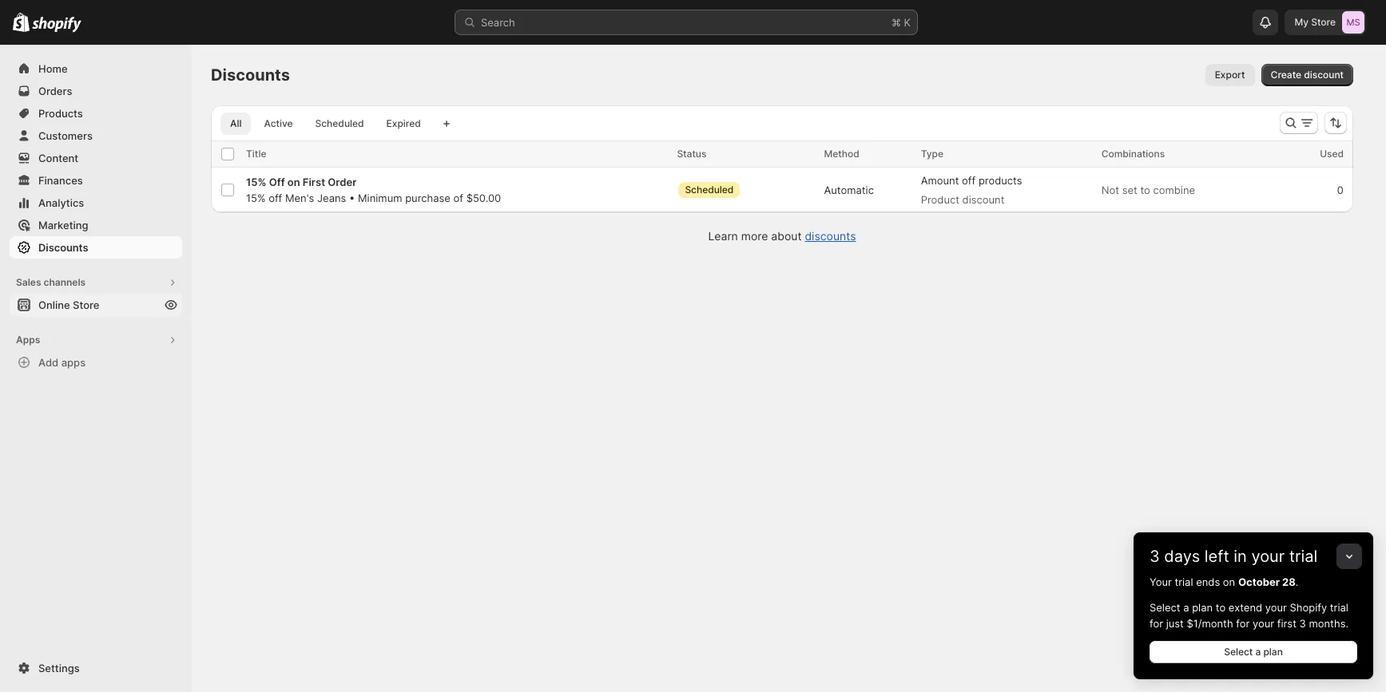 Task type: describe. For each thing, give the bounding box(es) containing it.
2 15% from the top
[[246, 192, 266, 205]]

amount
[[921, 174, 959, 187]]

on inside 3 days left in your trial element
[[1223, 576, 1235, 589]]

$1/month
[[1187, 618, 1233, 630]]

order
[[328, 176, 357, 189]]

select for select a plan
[[1224, 646, 1253, 658]]

online store
[[38, 299, 99, 312]]

discount inside button
[[1304, 69, 1344, 81]]

finances link
[[10, 169, 182, 192]]

october
[[1238, 576, 1280, 589]]

sales channels button
[[10, 272, 182, 294]]

3 inside select a plan to extend your shopify trial for just $1/month for your first 3 months.
[[1300, 618, 1306, 630]]

combinations
[[1102, 148, 1165, 160]]

analytics
[[38, 197, 84, 209]]

⌘ k
[[892, 16, 911, 29]]

jeans
[[317, 192, 346, 205]]

minimum
[[358, 192, 402, 205]]

settings link
[[10, 658, 182, 680]]

expired link
[[377, 113, 430, 135]]

home
[[38, 62, 68, 75]]

2 vertical spatial your
[[1253, 618, 1274, 630]]

ends
[[1196, 576, 1220, 589]]

days
[[1164, 547, 1200, 567]]

add apps
[[38, 356, 86, 369]]

discounts link
[[10, 237, 182, 259]]

extend
[[1229, 602, 1263, 614]]

online store link
[[10, 294, 182, 316]]

months.
[[1309, 618, 1349, 630]]

sales
[[16, 276, 41, 288]]

select a plan link
[[1150, 642, 1358, 664]]

export button
[[1205, 64, 1255, 86]]

0
[[1337, 184, 1344, 197]]

add
[[38, 356, 59, 369]]

active link
[[254, 113, 302, 135]]

•
[[349, 192, 355, 205]]

export
[[1215, 69, 1245, 81]]

all button
[[221, 113, 251, 135]]

plan for select a plan to extend your shopify trial for just $1/month for your first 3 months.
[[1192, 602, 1213, 614]]

settings
[[38, 662, 80, 675]]

method
[[824, 148, 860, 160]]

your inside dropdown button
[[1252, 547, 1285, 567]]

discounts link
[[805, 229, 856, 243]]

left
[[1205, 547, 1229, 567]]

purchase
[[405, 192, 451, 205]]

1 vertical spatial trial
[[1175, 576, 1193, 589]]

3 days left in your trial
[[1150, 547, 1318, 567]]

select for select a plan to extend your shopify trial for just $1/month for your first 3 months.
[[1150, 602, 1181, 614]]

active
[[264, 117, 293, 129]]

select a plan to extend your shopify trial for just $1/month for your first 3 months.
[[1150, 602, 1349, 630]]

add apps button
[[10, 352, 182, 374]]

⌘
[[892, 16, 901, 29]]

just
[[1166, 618, 1184, 630]]

tab list containing all
[[217, 112, 434, 135]]

discounts
[[805, 229, 856, 243]]

store for my store
[[1311, 16, 1336, 28]]

learn more about discounts
[[708, 229, 856, 243]]

k
[[904, 16, 911, 29]]

select a plan
[[1224, 646, 1283, 658]]

not
[[1102, 184, 1119, 197]]

content
[[38, 152, 78, 165]]

plan for select a plan
[[1264, 646, 1283, 658]]

amount off products product discount
[[921, 174, 1022, 206]]

trial inside dropdown button
[[1289, 547, 1318, 567]]

a for select a plan
[[1256, 646, 1261, 658]]

customers
[[38, 129, 93, 142]]

orders
[[38, 85, 72, 97]]

3 days left in your trial element
[[1134, 574, 1374, 680]]

0 vertical spatial to
[[1140, 184, 1150, 197]]

15% off on first order 15% off men's jeans • minimum purchase of $50.00
[[246, 176, 501, 205]]

1 vertical spatial discounts
[[38, 241, 88, 254]]

3 days left in your trial button
[[1134, 533, 1374, 567]]

used
[[1320, 148, 1344, 160]]

create discount
[[1271, 69, 1344, 81]]

products link
[[10, 102, 182, 125]]

analytics link
[[10, 192, 182, 214]]

all
[[230, 117, 242, 129]]

in
[[1234, 547, 1247, 567]]

type
[[921, 148, 944, 160]]

my store image
[[1342, 11, 1365, 34]]

status
[[677, 148, 707, 160]]

products
[[38, 107, 83, 120]]

products
[[979, 174, 1022, 187]]



Task type: vqa. For each thing, say whether or not it's contained in the screenshot.
the Set up your online store
no



Task type: locate. For each thing, give the bounding box(es) containing it.
1 horizontal spatial on
[[1223, 576, 1235, 589]]

1 vertical spatial plan
[[1264, 646, 1283, 658]]

1 horizontal spatial discounts
[[211, 66, 290, 85]]

on right ends
[[1223, 576, 1235, 589]]

1 vertical spatial on
[[1223, 576, 1235, 589]]

15%
[[246, 176, 266, 189], [246, 192, 266, 205]]

your
[[1150, 576, 1172, 589]]

apps
[[61, 356, 86, 369]]

of
[[453, 192, 463, 205]]

my store
[[1295, 16, 1336, 28]]

discount inside amount off products product discount
[[962, 193, 1005, 206]]

2 vertical spatial trial
[[1330, 602, 1349, 614]]

store right the my
[[1311, 16, 1336, 28]]

for down 'extend'
[[1236, 618, 1250, 630]]

online
[[38, 299, 70, 312]]

my
[[1295, 16, 1309, 28]]

a down select a plan to extend your shopify trial for just $1/month for your first 3 months.
[[1256, 646, 1261, 658]]

set
[[1122, 184, 1138, 197]]

first
[[303, 176, 325, 189]]

3 right first
[[1300, 618, 1306, 630]]

scheduled link
[[306, 113, 374, 135]]

1 horizontal spatial off
[[962, 174, 976, 187]]

1 vertical spatial scheduled
[[685, 184, 734, 196]]

0 horizontal spatial plan
[[1192, 602, 1213, 614]]

discounts down marketing
[[38, 241, 88, 254]]

your up october
[[1252, 547, 1285, 567]]

discount right 'create'
[[1304, 69, 1344, 81]]

men's
[[285, 192, 314, 205]]

content link
[[10, 147, 182, 169]]

trial right your
[[1175, 576, 1193, 589]]

product
[[921, 193, 960, 206]]

15% left the men's on the top of page
[[246, 192, 266, 205]]

1 horizontal spatial trial
[[1289, 547, 1318, 567]]

your up first
[[1265, 602, 1287, 614]]

for left just
[[1150, 618, 1163, 630]]

apps
[[16, 334, 40, 346]]

0 vertical spatial plan
[[1192, 602, 1213, 614]]

search
[[481, 16, 515, 29]]

0 horizontal spatial to
[[1140, 184, 1150, 197]]

store inside button
[[73, 299, 99, 312]]

plan down first
[[1264, 646, 1283, 658]]

1 vertical spatial store
[[73, 299, 99, 312]]

for
[[1150, 618, 1163, 630], [1236, 618, 1250, 630]]

select down select a plan to extend your shopify trial for just $1/month for your first 3 months.
[[1224, 646, 1253, 658]]

more
[[741, 229, 768, 243]]

your left first
[[1253, 618, 1274, 630]]

select up just
[[1150, 602, 1181, 614]]

1 horizontal spatial 3
[[1300, 618, 1306, 630]]

off
[[269, 176, 285, 189]]

1 vertical spatial 3
[[1300, 618, 1306, 630]]

1 vertical spatial 15%
[[246, 192, 266, 205]]

0 vertical spatial scheduled
[[315, 117, 364, 129]]

0 vertical spatial your
[[1252, 547, 1285, 567]]

shopify image
[[32, 17, 82, 33]]

automatic
[[824, 184, 874, 197]]

1 horizontal spatial discount
[[1304, 69, 1344, 81]]

store for online store
[[73, 299, 99, 312]]

shopify image
[[13, 13, 30, 32]]

0 vertical spatial 15%
[[246, 176, 266, 189]]

create
[[1271, 69, 1302, 81]]

0 horizontal spatial off
[[269, 192, 282, 205]]

on inside 15% off on first order 15% off men's jeans • minimum purchase of $50.00
[[287, 176, 300, 189]]

sales channels
[[16, 276, 86, 288]]

combine
[[1153, 184, 1195, 197]]

channels
[[44, 276, 86, 288]]

on
[[287, 176, 300, 189], [1223, 576, 1235, 589]]

0 vertical spatial off
[[962, 174, 976, 187]]

trial up months.
[[1330, 602, 1349, 614]]

off inside 15% off on first order 15% off men's jeans • minimum purchase of $50.00
[[269, 192, 282, 205]]

1 vertical spatial to
[[1216, 602, 1226, 614]]

1 vertical spatial a
[[1256, 646, 1261, 658]]

0 vertical spatial a
[[1183, 602, 1189, 614]]

shopify
[[1290, 602, 1327, 614]]

apps button
[[10, 329, 182, 352]]

0 horizontal spatial for
[[1150, 618, 1163, 630]]

1 horizontal spatial scheduled
[[685, 184, 734, 196]]

1 for from the left
[[1150, 618, 1163, 630]]

1 horizontal spatial for
[[1236, 618, 1250, 630]]

about
[[771, 229, 802, 243]]

on right off
[[287, 176, 300, 189]]

1 horizontal spatial store
[[1311, 16, 1336, 28]]

1 vertical spatial your
[[1265, 602, 1287, 614]]

scheduled
[[315, 117, 364, 129], [685, 184, 734, 196]]

1 horizontal spatial select
[[1224, 646, 1253, 658]]

customers link
[[10, 125, 182, 147]]

0 horizontal spatial discount
[[962, 193, 1005, 206]]

0 horizontal spatial on
[[287, 176, 300, 189]]

to right the "set"
[[1140, 184, 1150, 197]]

create discount button
[[1261, 64, 1354, 86]]

discount down products
[[962, 193, 1005, 206]]

home link
[[10, 58, 182, 80]]

store
[[1311, 16, 1336, 28], [73, 299, 99, 312]]

store down sales channels button
[[73, 299, 99, 312]]

select inside select a plan link
[[1224, 646, 1253, 658]]

0 vertical spatial select
[[1150, 602, 1181, 614]]

marketing link
[[10, 214, 182, 237]]

a up just
[[1183, 602, 1189, 614]]

off right 'amount'
[[962, 174, 976, 187]]

scheduled down status
[[685, 184, 734, 196]]

learn
[[708, 229, 738, 243]]

plan up $1/month
[[1192, 602, 1213, 614]]

trial inside select a plan to extend your shopify trial for just $1/month for your first 3 months.
[[1330, 602, 1349, 614]]

3 up your
[[1150, 547, 1160, 567]]

0 horizontal spatial discounts
[[38, 241, 88, 254]]

plan
[[1192, 602, 1213, 614], [1264, 646, 1283, 658]]

online store button
[[0, 294, 192, 316]]

discounts up all
[[211, 66, 290, 85]]

0 horizontal spatial trial
[[1175, 576, 1193, 589]]

a
[[1183, 602, 1189, 614], [1256, 646, 1261, 658]]

0 vertical spatial discounts
[[211, 66, 290, 85]]

plan inside select a plan to extend your shopify trial for just $1/month for your first 3 months.
[[1192, 602, 1213, 614]]

your trial ends on october 28 .
[[1150, 576, 1299, 589]]

scheduled inside 'dropdown button'
[[685, 184, 734, 196]]

1 horizontal spatial plan
[[1264, 646, 1283, 658]]

0 vertical spatial 3
[[1150, 547, 1160, 567]]

scheduled up order
[[315, 117, 364, 129]]

0 vertical spatial discount
[[1304, 69, 1344, 81]]

expired
[[386, 117, 421, 129]]

1 vertical spatial select
[[1224, 646, 1253, 658]]

0 vertical spatial on
[[287, 176, 300, 189]]

marketing
[[38, 219, 88, 232]]

select inside select a plan to extend your shopify trial for just $1/month for your first 3 months.
[[1150, 602, 1181, 614]]

0 horizontal spatial scheduled
[[315, 117, 364, 129]]

0 horizontal spatial a
[[1183, 602, 1189, 614]]

1 vertical spatial discount
[[962, 193, 1005, 206]]

0 horizontal spatial 3
[[1150, 547, 1160, 567]]

title
[[246, 148, 266, 160]]

0 vertical spatial store
[[1311, 16, 1336, 28]]

to up $1/month
[[1216, 602, 1226, 614]]

$50.00
[[466, 192, 501, 205]]

1 vertical spatial off
[[269, 192, 282, 205]]

1 horizontal spatial a
[[1256, 646, 1261, 658]]

a for select a plan to extend your shopify trial for just $1/month for your first 3 months.
[[1183, 602, 1189, 614]]

a inside select a plan to extend your shopify trial for just $1/month for your first 3 months.
[[1183, 602, 1189, 614]]

title button
[[246, 146, 282, 162]]

15% left off
[[246, 176, 266, 189]]

scheduled button
[[677, 174, 758, 206]]

scheduled inside "link"
[[315, 117, 364, 129]]

0 horizontal spatial select
[[1150, 602, 1181, 614]]

off inside amount off products product discount
[[962, 174, 976, 187]]

2 for from the left
[[1236, 618, 1250, 630]]

finances
[[38, 174, 83, 187]]

0 horizontal spatial store
[[73, 299, 99, 312]]

2 horizontal spatial trial
[[1330, 602, 1349, 614]]

to inside select a plan to extend your shopify trial for just $1/month for your first 3 months.
[[1216, 602, 1226, 614]]

trial
[[1289, 547, 1318, 567], [1175, 576, 1193, 589], [1330, 602, 1349, 614]]

trial up .
[[1289, 547, 1318, 567]]

select
[[1150, 602, 1181, 614], [1224, 646, 1253, 658]]

tab list
[[217, 112, 434, 135]]

to
[[1140, 184, 1150, 197], [1216, 602, 1226, 614]]

28
[[1282, 576, 1296, 589]]

discount
[[1304, 69, 1344, 81], [962, 193, 1005, 206]]

off
[[962, 174, 976, 187], [269, 192, 282, 205]]

0 vertical spatial trial
[[1289, 547, 1318, 567]]

off down off
[[269, 192, 282, 205]]

.
[[1296, 576, 1299, 589]]

1 horizontal spatial to
[[1216, 602, 1226, 614]]

used button
[[1320, 146, 1360, 162]]

not set to combine
[[1102, 184, 1195, 197]]

orders link
[[10, 80, 182, 102]]

3 inside 3 days left in your trial dropdown button
[[1150, 547, 1160, 567]]

first
[[1277, 618, 1297, 630]]

1 15% from the top
[[246, 176, 266, 189]]



